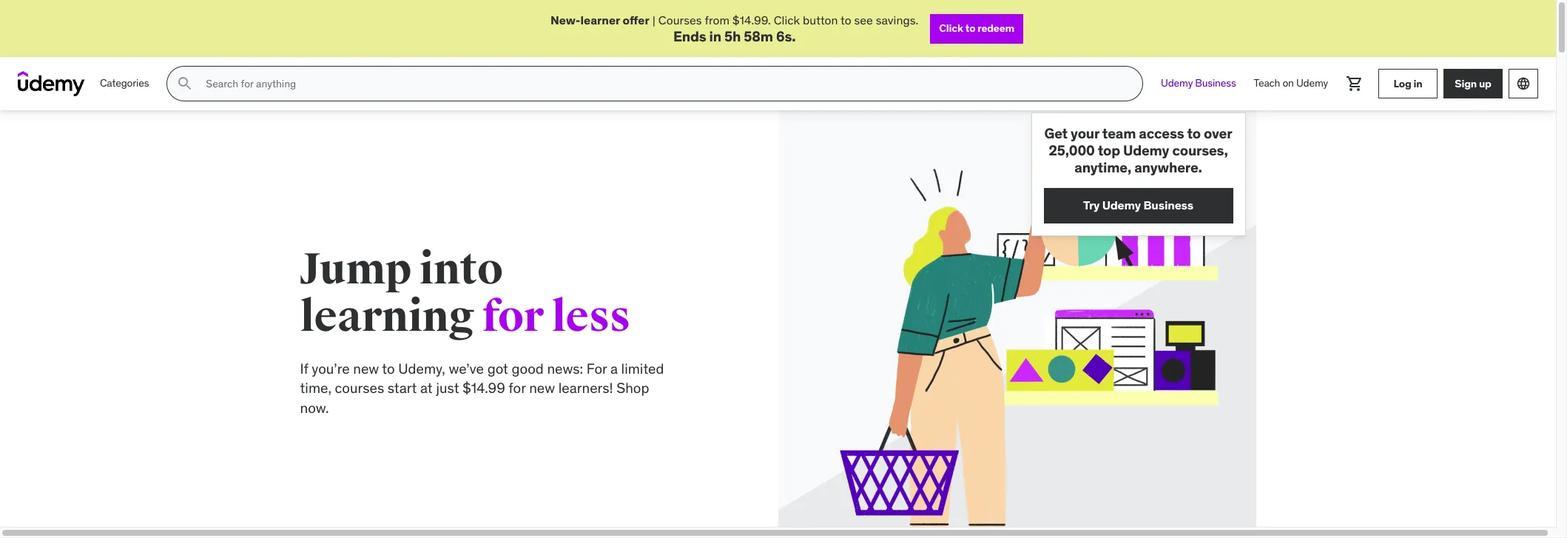 Task type: vqa. For each thing, say whether or not it's contained in the screenshot.
Reset
no



Task type: locate. For each thing, give the bounding box(es) containing it.
0 vertical spatial for
[[483, 290, 544, 344]]

0 vertical spatial new
[[353, 360, 379, 377]]

for
[[587, 360, 607, 377]]

limited
[[621, 360, 664, 377]]

click left "redeem"
[[940, 22, 964, 35]]

|
[[653, 13, 656, 27]]

to inside if you're new to udemy, we've got good news: for a limited time, courses start at just $14.99 for new learners! shop now.
[[382, 360, 395, 377]]

try udemy business
[[1084, 198, 1194, 212]]

if you're new to udemy, we've got good news: for a limited time, courses start at just $14.99 for new learners! shop now.
[[300, 360, 664, 417]]

learning
[[300, 290, 475, 344]]

news:
[[547, 360, 583, 377]]

a
[[611, 360, 618, 377]]

click up .
[[774, 13, 800, 27]]

udemy up access
[[1161, 77, 1193, 90]]

for down the good
[[509, 379, 526, 397]]

in inside log in link
[[1414, 77, 1423, 90]]

to left over
[[1188, 124, 1201, 142]]

to left "redeem"
[[966, 22, 976, 35]]

in
[[710, 28, 722, 45], [1414, 77, 1423, 90]]

business
[[1196, 77, 1237, 90], [1144, 198, 1194, 212]]

categories
[[100, 77, 149, 90]]

see
[[855, 13, 873, 27]]

for
[[483, 290, 544, 344], [509, 379, 526, 397]]

.
[[792, 28, 796, 45]]

courses
[[335, 379, 384, 397]]

just
[[436, 379, 459, 397]]

0 vertical spatial in
[[710, 28, 722, 45]]

25,000
[[1049, 141, 1095, 159]]

0 horizontal spatial new
[[353, 360, 379, 377]]

in right log
[[1414, 77, 1423, 90]]

1 vertical spatial business
[[1144, 198, 1194, 212]]

redeem
[[978, 22, 1015, 35]]

into
[[420, 243, 503, 296]]

in inside new-learner offer | courses from $14.99. click button to see savings. ends in 5h 58m 6s .
[[710, 28, 722, 45]]

time,
[[300, 379, 332, 397]]

if
[[300, 360, 308, 377]]

udemy inside 'link'
[[1161, 77, 1193, 90]]

1 horizontal spatial click
[[940, 22, 964, 35]]

to up start
[[382, 360, 395, 377]]

1 horizontal spatial in
[[1414, 77, 1423, 90]]

click to redeem button
[[931, 14, 1024, 43]]

to
[[841, 13, 852, 27], [966, 22, 976, 35], [1188, 124, 1201, 142], [382, 360, 395, 377]]

new
[[353, 360, 379, 377], [529, 379, 555, 397]]

less
[[552, 290, 631, 344]]

try
[[1084, 198, 1100, 212]]

in down from
[[710, 28, 722, 45]]

got
[[488, 360, 508, 377]]

click inside button
[[940, 22, 964, 35]]

button
[[803, 13, 838, 27]]

submit search image
[[176, 75, 194, 93]]

to left see
[[841, 13, 852, 27]]

learners!
[[559, 379, 613, 397]]

anywhere.
[[1135, 158, 1203, 176]]

udemy business
[[1161, 77, 1237, 90]]

sign
[[1455, 77, 1477, 90]]

shop
[[617, 379, 650, 397]]

business up over
[[1196, 77, 1237, 90]]

sign up
[[1455, 77, 1492, 90]]

udemy right on
[[1297, 77, 1329, 90]]

savings.
[[876, 13, 919, 27]]

udemy business link
[[1153, 66, 1245, 102]]

1 vertical spatial for
[[509, 379, 526, 397]]

1 horizontal spatial business
[[1196, 77, 1237, 90]]

0 vertical spatial business
[[1196, 77, 1237, 90]]

new-learner offer | courses from $14.99. click button to see savings. ends in 5h 58m 6s .
[[551, 13, 919, 45]]

1 vertical spatial in
[[1414, 77, 1423, 90]]

jump into learning
[[300, 243, 503, 344]]

to inside button
[[966, 22, 976, 35]]

0 horizontal spatial click
[[774, 13, 800, 27]]

shopping cart with 0 items image
[[1346, 75, 1364, 93]]

at
[[420, 379, 433, 397]]

click
[[774, 13, 800, 27], [940, 22, 964, 35]]

teach on udemy
[[1254, 77, 1329, 90]]

udemy,
[[398, 360, 445, 377]]

learner
[[581, 13, 620, 27]]

udemy right top
[[1124, 141, 1170, 159]]

log in link
[[1379, 69, 1438, 99]]

udemy
[[1161, 77, 1193, 90], [1297, 77, 1329, 90], [1124, 141, 1170, 159], [1103, 198, 1141, 212]]

$14.99.
[[733, 13, 771, 27]]

top
[[1098, 141, 1121, 159]]

for up the good
[[483, 290, 544, 344]]

udemy image
[[18, 71, 85, 96]]

1 vertical spatial new
[[529, 379, 555, 397]]

Search for anything text field
[[203, 71, 1125, 96]]

new down the good
[[529, 379, 555, 397]]

0 horizontal spatial in
[[710, 28, 722, 45]]

categories button
[[91, 66, 158, 102]]

to inside get your team access to over 25,000 top udemy courses, anytime, anywhere.
[[1188, 124, 1201, 142]]

jump
[[300, 243, 412, 296]]

teach on udemy link
[[1245, 66, 1338, 102]]

new up courses
[[353, 360, 379, 377]]

courses,
[[1173, 141, 1228, 159]]

access
[[1139, 124, 1185, 142]]

business down anywhere.
[[1144, 198, 1194, 212]]

udemy inside get your team access to over 25,000 top udemy courses, anytime, anywhere.
[[1124, 141, 1170, 159]]



Task type: describe. For each thing, give the bounding box(es) containing it.
start
[[388, 379, 417, 397]]

get your team access to over 25,000 top udemy courses, anytime, anywhere.
[[1045, 124, 1233, 176]]

you're
[[312, 360, 350, 377]]

click to redeem
[[940, 22, 1015, 35]]

1 horizontal spatial new
[[529, 379, 555, 397]]

log in
[[1394, 77, 1423, 90]]

team
[[1103, 124, 1136, 142]]

0 horizontal spatial business
[[1144, 198, 1194, 212]]

log
[[1394, 77, 1412, 90]]

udemy right the try on the right top of page
[[1103, 198, 1141, 212]]

for less
[[483, 290, 631, 344]]

ends
[[674, 28, 707, 45]]

on
[[1283, 77, 1294, 90]]

offer
[[623, 13, 650, 27]]

over
[[1204, 124, 1233, 142]]

new-
[[551, 13, 581, 27]]

$14.99
[[463, 379, 505, 397]]

click inside new-learner offer | courses from $14.99. click button to see savings. ends in 5h 58m 6s .
[[774, 13, 800, 27]]

get
[[1045, 124, 1068, 142]]

teach
[[1254, 77, 1281, 90]]

anytime,
[[1075, 158, 1132, 176]]

to inside new-learner offer | courses from $14.99. click button to see savings. ends in 5h 58m 6s .
[[841, 13, 852, 27]]

up
[[1480, 77, 1492, 90]]

from
[[705, 13, 730, 27]]

your
[[1071, 124, 1100, 142]]

choose a language image
[[1517, 76, 1531, 91]]

we've
[[449, 360, 484, 377]]

courses
[[659, 13, 702, 27]]

5h 58m 6s
[[725, 28, 792, 45]]

business inside 'link'
[[1196, 77, 1237, 90]]

for inside if you're new to udemy, we've got good news: for a limited time, courses start at just $14.99 for new learners! shop now.
[[509, 379, 526, 397]]

try udemy business link
[[1044, 188, 1234, 223]]

now.
[[300, 399, 329, 417]]

good
[[512, 360, 544, 377]]

sign up link
[[1444, 69, 1503, 99]]



